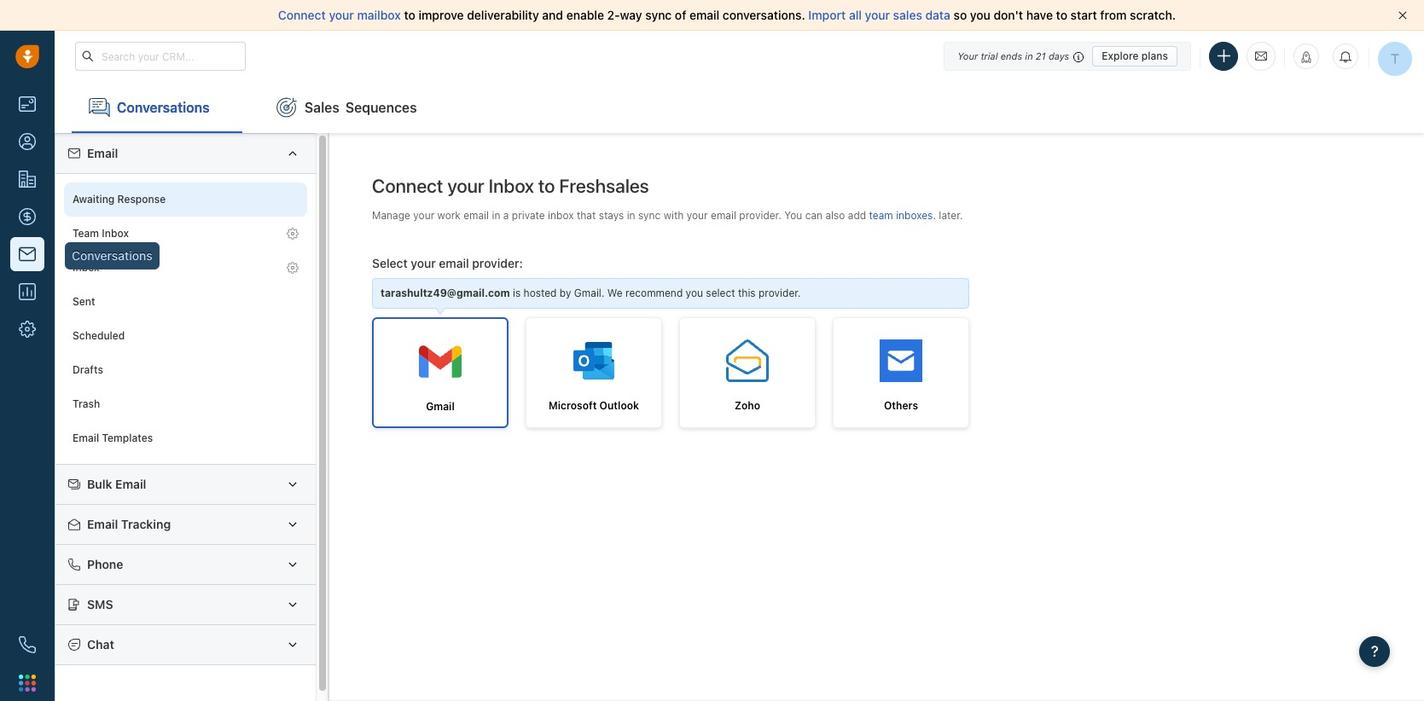 Task type: vqa. For each thing, say whether or not it's contained in the screenshot.
the Select to the bottom
no



Task type: locate. For each thing, give the bounding box(es) containing it.
your
[[329, 8, 354, 22], [865, 8, 890, 22], [447, 175, 484, 197], [413, 209, 434, 222], [687, 209, 708, 222], [411, 256, 436, 270]]

1 vertical spatial connect
[[372, 175, 443, 197]]

email tracking
[[87, 517, 171, 532]]

2 horizontal spatial to
[[1056, 8, 1067, 22]]

0 vertical spatial connect
[[278, 8, 326, 22]]

to
[[404, 8, 415, 22], [1056, 8, 1067, 22], [538, 175, 555, 197]]

connect left mailbox at top left
[[278, 8, 326, 22]]

provider. right this
[[759, 287, 801, 300]]

1 horizontal spatial in
[[627, 209, 635, 222]]

bulk
[[87, 477, 112, 491]]

0 horizontal spatial you
[[686, 287, 703, 300]]

sync left with
[[638, 209, 661, 222]]

close image
[[1398, 11, 1407, 20]]

you
[[970, 8, 990, 22], [686, 287, 703, 300]]

add
[[848, 209, 866, 222]]

gmail link
[[372, 318, 509, 428]]

to right mailbox at top left
[[404, 8, 415, 22]]

zoho
[[735, 400, 760, 412]]

from
[[1100, 8, 1127, 22]]

microsoft
[[549, 400, 597, 412]]

in left a
[[492, 209, 500, 222]]

in left the 21
[[1025, 50, 1033, 61]]

your for select your email provider:
[[411, 256, 436, 270]]

email right of
[[689, 8, 719, 22]]

email up awaiting
[[87, 146, 118, 160]]

Search your CRM... text field
[[75, 42, 246, 71]]

email
[[689, 8, 719, 22], [463, 209, 489, 222], [711, 209, 736, 222], [439, 256, 469, 270]]

mailbox
[[357, 8, 401, 22]]

this
[[738, 287, 756, 300]]

sent
[[73, 296, 95, 308]]

hosted
[[524, 287, 557, 300]]

1 horizontal spatial you
[[970, 8, 990, 22]]

1 horizontal spatial to
[[538, 175, 555, 197]]

work
[[437, 209, 461, 222]]

1 horizontal spatial connect
[[372, 175, 443, 197]]

your trial ends in 21 days
[[957, 50, 1069, 61]]

stays
[[599, 209, 624, 222]]

tarashultz49@gmail.com
[[381, 287, 510, 300]]

tab list
[[55, 82, 1424, 133]]

connect your mailbox link
[[278, 8, 404, 22]]

is
[[513, 287, 521, 300]]

awaiting response link
[[64, 183, 307, 217]]

scheduled link
[[64, 319, 307, 353]]

also
[[825, 209, 845, 222]]

email templates link
[[64, 421, 307, 456]]

you right so
[[970, 8, 990, 22]]

conversations.
[[723, 8, 805, 22]]

zoho link
[[679, 318, 816, 428]]

others
[[884, 400, 918, 412]]

to up the inbox
[[538, 175, 555, 197]]

your
[[957, 50, 978, 61]]

1 vertical spatial inbox
[[102, 227, 129, 240]]

inbox inside "link"
[[73, 261, 99, 274]]

team inboxes. link
[[869, 209, 939, 222]]

with
[[664, 209, 684, 222]]

inbox up a
[[489, 175, 534, 197]]

templates
[[102, 432, 153, 445]]

2-
[[607, 8, 620, 22]]

0 vertical spatial inbox
[[489, 175, 534, 197]]

provider:
[[472, 256, 523, 270]]

that
[[577, 209, 596, 222]]

email
[[87, 146, 118, 160], [73, 432, 99, 445], [115, 477, 146, 491], [87, 517, 118, 532]]

email for email tracking
[[87, 517, 118, 532]]

in
[[1025, 50, 1033, 61], [492, 209, 500, 222], [627, 209, 635, 222]]

your right 'all'
[[865, 8, 890, 22]]

email right with
[[711, 209, 736, 222]]

email up phone
[[87, 517, 118, 532]]

sales
[[893, 8, 922, 22]]

connect for connect your mailbox to improve deliverability and enable 2-way sync of email conversations. import all your sales data so you don't have to start from scratch.
[[278, 8, 326, 22]]

your left work
[[413, 209, 434, 222]]

your right with
[[687, 209, 708, 222]]

inbox right team
[[102, 227, 129, 240]]

provider. left you
[[739, 209, 782, 222]]

0 horizontal spatial connect
[[278, 8, 326, 22]]

awaiting response
[[73, 193, 166, 206]]

your for manage your work email in a private inbox that stays in sync with your email provider. you can also add team inboxes. later.
[[413, 209, 434, 222]]

chat
[[87, 637, 114, 652]]

to left the start
[[1056, 8, 1067, 22]]

2 horizontal spatial inbox
[[489, 175, 534, 197]]

sales sequences link
[[259, 82, 434, 133]]

in right stays
[[627, 209, 635, 222]]

your left mailbox at top left
[[329, 8, 354, 22]]

and
[[542, 8, 563, 22]]

email templates
[[73, 432, 153, 445]]

sync left of
[[645, 8, 672, 22]]

start
[[1071, 8, 1097, 22]]

plans
[[1141, 49, 1168, 62]]

sent link
[[64, 285, 307, 319]]

email up "tarashultz49@gmail.com"
[[439, 256, 469, 270]]

email down the trash
[[73, 432, 99, 445]]

connect your inbox to freshsales
[[372, 175, 649, 197]]

connect
[[278, 8, 326, 22], [372, 175, 443, 197]]

of
[[675, 8, 686, 22]]

import
[[808, 8, 846, 22]]

1 vertical spatial sync
[[638, 209, 661, 222]]

trial
[[981, 50, 998, 61]]

your up work
[[447, 175, 484, 197]]

sync
[[645, 8, 672, 22], [638, 209, 661, 222]]

1 horizontal spatial inbox
[[102, 227, 129, 240]]

0 vertical spatial you
[[970, 8, 990, 22]]

1 vertical spatial you
[[686, 287, 703, 300]]

connect up "manage" at the left top
[[372, 175, 443, 197]]

0 horizontal spatial to
[[404, 8, 415, 22]]

0 horizontal spatial inbox
[[73, 261, 99, 274]]

your right select
[[411, 256, 436, 270]]

2 vertical spatial inbox
[[73, 261, 99, 274]]

inbox down team
[[73, 261, 99, 274]]

you left select
[[686, 287, 703, 300]]

inbox
[[489, 175, 534, 197], [102, 227, 129, 240], [73, 261, 99, 274]]

explore plans link
[[1092, 46, 1177, 66]]

phone
[[87, 557, 123, 572]]

freshsales
[[559, 175, 649, 197]]

to for improve
[[404, 8, 415, 22]]



Task type: describe. For each thing, give the bounding box(es) containing it.
0 vertical spatial provider.
[[739, 209, 782, 222]]

phone image
[[19, 636, 36, 654]]

by
[[560, 287, 571, 300]]

conversations
[[117, 99, 210, 115]]

select your email provider:
[[372, 256, 523, 270]]

ends
[[1001, 50, 1022, 61]]

tab list containing conversations
[[55, 82, 1424, 133]]

send email image
[[1255, 49, 1267, 63]]

scratch.
[[1130, 8, 1176, 22]]

explore
[[1102, 49, 1139, 62]]

team inbox
[[73, 227, 129, 240]]

phone element
[[10, 628, 44, 662]]

improve
[[419, 8, 464, 22]]

2 horizontal spatial in
[[1025, 50, 1033, 61]]

1 vertical spatial provider.
[[759, 287, 801, 300]]

response
[[117, 193, 166, 206]]

microsoft outlook
[[549, 400, 639, 412]]

inbox link
[[64, 251, 307, 285]]

sales sequences
[[305, 99, 417, 115]]

outlook
[[599, 400, 639, 412]]

select
[[706, 287, 735, 300]]

team inbox link
[[64, 217, 307, 251]]

gmail.
[[574, 287, 604, 300]]

tarashultz49@gmail.com is hosted by gmail. we recommend you select this provider.
[[381, 287, 801, 300]]

awaiting
[[73, 193, 115, 206]]

have
[[1026, 8, 1053, 22]]

email right work
[[463, 209, 489, 222]]

sequences
[[345, 99, 417, 115]]

select
[[372, 256, 408, 270]]

inboxes.
[[896, 209, 936, 222]]

we
[[607, 287, 623, 300]]

deliverability
[[467, 8, 539, 22]]

trash
[[73, 398, 100, 411]]

others link
[[833, 318, 969, 428]]

email right bulk
[[115, 477, 146, 491]]

team
[[73, 227, 99, 240]]

sales
[[305, 99, 339, 115]]

later.
[[939, 209, 963, 222]]

days
[[1049, 50, 1069, 61]]

you
[[784, 209, 802, 222]]

0 vertical spatial sync
[[645, 8, 672, 22]]

drafts link
[[64, 353, 307, 387]]

manage your work email in a private inbox that stays in sync with your email provider. you can also add team inboxes. later.
[[372, 209, 963, 222]]

private
[[512, 209, 545, 222]]

21
[[1036, 50, 1046, 61]]

email for email
[[87, 146, 118, 160]]

bulk email
[[87, 477, 146, 491]]

freshworks switcher image
[[19, 675, 36, 692]]

team
[[869, 209, 893, 222]]

explore plans
[[1102, 49, 1168, 62]]

data
[[925, 8, 950, 22]]

way
[[620, 8, 642, 22]]

tracking
[[121, 517, 171, 532]]

conversations link
[[72, 82, 242, 133]]

microsoft outlook link
[[526, 318, 662, 428]]

your for connect your inbox to freshsales
[[447, 175, 484, 197]]

connect your mailbox to improve deliverability and enable 2-way sync of email conversations. import all your sales data so you don't have to start from scratch.
[[278, 8, 1176, 22]]

don't
[[994, 8, 1023, 22]]

inbox
[[548, 209, 574, 222]]

email for email templates
[[73, 432, 99, 445]]

so
[[954, 8, 967, 22]]

import all your sales data link
[[808, 8, 954, 22]]

enable
[[566, 8, 604, 22]]

to for freshsales
[[538, 175, 555, 197]]

trash link
[[64, 387, 307, 421]]

recommend
[[625, 287, 683, 300]]

what's new image
[[1300, 51, 1312, 63]]

can
[[805, 209, 823, 222]]

0 horizontal spatial in
[[492, 209, 500, 222]]

drafts
[[73, 364, 103, 377]]

your for connect your mailbox to improve deliverability and enable 2-way sync of email conversations. import all your sales data so you don't have to start from scratch.
[[329, 8, 354, 22]]

gmail
[[426, 400, 455, 413]]

all
[[849, 8, 862, 22]]

sms
[[87, 597, 113, 612]]

scheduled
[[73, 330, 125, 342]]

a
[[503, 209, 509, 222]]

manage
[[372, 209, 410, 222]]

connect for connect your inbox to freshsales
[[372, 175, 443, 197]]



